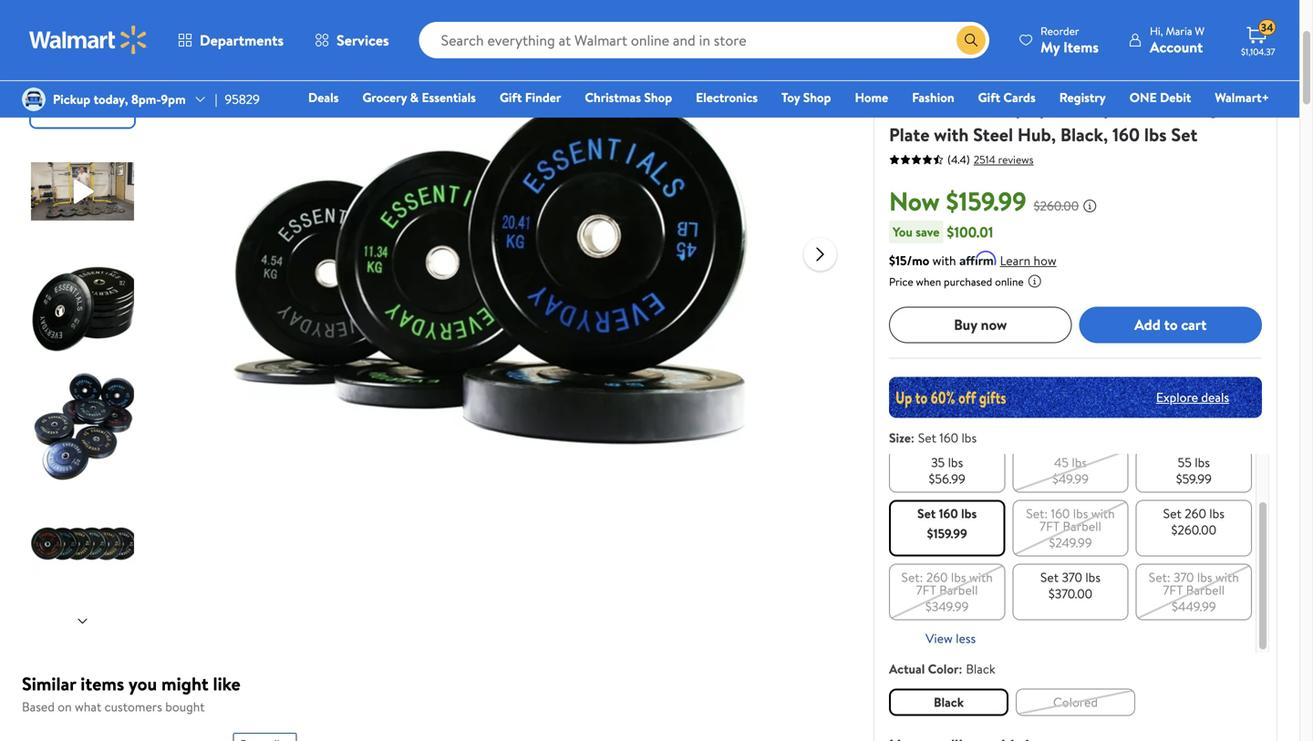 Task type: describe. For each thing, give the bounding box(es) containing it.
160 inside balancefrom balancefrom olympic bumper plate weight plate with steel hub, black, 160 lbs set
[[1113, 122, 1140, 147]]

now
[[981, 315, 1007, 335]]

one debit link
[[1122, 88, 1200, 107]]

$59.99
[[1176, 470, 1212, 488]]

370 for set
[[1062, 568, 1083, 586]]

buy
[[954, 315, 978, 335]]

&
[[410, 88, 419, 106]]

you save $100.01
[[893, 222, 994, 242]]

now $159.99
[[889, 183, 1027, 219]]

actual color : black
[[889, 661, 996, 678]]

$100.01
[[947, 222, 994, 242]]

barbell for 260
[[940, 581, 978, 599]]

balancefrom olympic bumper plate weight plate with steel hub, black, 160 lbs set - image 3 of 6 image
[[31, 256, 138, 363]]

55
[[1178, 454, 1192, 471]]

lbs inside "set: 260 lbs with 7ft barbell $349.99"
[[951, 568, 966, 586]]

34
[[1261, 20, 1274, 35]]

(4.4) 2514 reviews
[[948, 152, 1034, 167]]

you
[[893, 223, 913, 241]]

view video image
[[808, 64, 830, 86]]

$449.99
[[1172, 598, 1216, 615]]

| 95829
[[215, 90, 260, 108]]

walmart image
[[29, 26, 148, 55]]

next media item image
[[810, 244, 831, 265]]

1 horizontal spatial black
[[966, 661, 996, 678]]

370 for set:
[[1174, 568, 1194, 586]]

35 lbs $56.99
[[929, 454, 966, 488]]

deals
[[1202, 389, 1230, 406]]

grocery & essentials
[[363, 88, 476, 106]]

reviews
[[998, 152, 1034, 167]]

set for set 260 lbs $260.00
[[1164, 505, 1182, 522]]

explore deals link
[[1149, 381, 1237, 414]]

with up price when purchased online
[[933, 252, 956, 269]]

shop for toy shop
[[803, 88, 831, 106]]

with for set: 260 lbs with 7ft barbell $349.99
[[970, 568, 993, 586]]

set: 370 lbs with 7ft barbell $449.99
[[1149, 568, 1239, 615]]

$260.00 inside "set 260 lbs $260.00"
[[1172, 521, 1217, 539]]

customers
[[105, 698, 162, 716]]

$159.99 inside set 160 lbs $159.99
[[927, 525, 967, 542]]

with for set: 370 lbs with 7ft barbell $449.99
[[1216, 568, 1239, 586]]

view less button
[[919, 624, 983, 653]]

gift cards link
[[970, 88, 1044, 107]]

lbs inside 55 lbs $59.99
[[1195, 454, 1210, 471]]

balancefrom olympic bumper plate weight plate with steel hub, black, 160 lbs set - image 4 of 6 image
[[31, 374, 138, 480]]

0 vertical spatial $260.00
[[1034, 197, 1079, 215]]

gift finder link
[[492, 88, 569, 107]]

similar items you might like based on what customers bought
[[22, 671, 241, 716]]

45
[[1054, 454, 1069, 471]]

seller
[[964, 44, 989, 60]]

Search search field
[[419, 22, 990, 58]]

set 260 lbs $260.00
[[1164, 505, 1225, 539]]

toy
[[782, 88, 800, 106]]

deals link
[[300, 88, 347, 107]]

0 horizontal spatial :
[[911, 429, 915, 447]]

save
[[916, 223, 940, 241]]

set for set 160 lbs $159.99
[[918, 505, 936, 522]]

today,
[[94, 90, 128, 108]]

actual color list
[[886, 686, 1266, 720]]

view
[[926, 630, 953, 647]]

christmas shop link
[[577, 88, 681, 107]]

toy shop
[[782, 88, 831, 106]]

buy now
[[954, 315, 1007, 335]]

cards
[[1004, 88, 1036, 106]]

registry link
[[1051, 88, 1114, 107]]

electronics link
[[688, 88, 766, 107]]

best seller
[[940, 44, 989, 60]]

christmas shop
[[585, 88, 672, 106]]

view less
[[926, 630, 976, 647]]

hub,
[[1018, 122, 1056, 147]]

$15/mo with
[[889, 252, 956, 269]]

2514 reviews link
[[970, 152, 1034, 167]]

explore deals
[[1156, 389, 1230, 406]]

9pm
[[161, 90, 186, 108]]

finder
[[525, 88, 561, 106]]

buy now button
[[889, 307, 1072, 343]]

45 lbs $49.99
[[1053, 454, 1089, 488]]

search icon image
[[964, 33, 979, 47]]

1 vertical spatial plate
[[889, 122, 930, 147]]

black inside button
[[934, 694, 964, 712]]

you
[[129, 671, 157, 697]]

steel
[[973, 122, 1013, 147]]

gift cards
[[978, 88, 1036, 106]]

essentials
[[422, 88, 476, 106]]

deals
[[308, 88, 339, 106]]

lbs inside set 160 lbs $159.99
[[961, 505, 977, 522]]

how
[[1034, 252, 1057, 269]]

price when purchased online
[[889, 274, 1024, 289]]

weight
[[1179, 94, 1236, 120]]

bumper
[[1068, 94, 1130, 120]]

barbell for 370
[[1186, 581, 1225, 599]]

learn how button
[[1000, 251, 1057, 270]]

actual
[[889, 661, 925, 678]]

like
[[213, 671, 241, 697]]

walmart+
[[1215, 88, 1270, 106]]

gift for gift cards
[[978, 88, 1001, 106]]

up to sixty percent off deals. shop now. image
[[889, 377, 1262, 418]]

olympic
[[996, 94, 1064, 120]]

online
[[995, 274, 1024, 289]]

set: for set: 370 lbs with 7ft barbell
[[1149, 568, 1171, 586]]

electronics
[[696, 88, 758, 106]]

add to cart
[[1135, 315, 1207, 335]]

size : set 160 lbs
[[889, 429, 977, 447]]

pickup
[[53, 90, 91, 108]]

hi,
[[1150, 23, 1163, 39]]

set: for set: 260 lbs with 7ft barbell
[[902, 568, 923, 586]]

balancefrom link
[[889, 72, 961, 89]]



Task type: locate. For each thing, give the bounding box(es) containing it.
2 370 from the left
[[1174, 568, 1194, 586]]

370 up $449.99
[[1174, 568, 1194, 586]]

lbs down $249.99
[[1086, 568, 1101, 586]]

0 vertical spatial black
[[966, 661, 996, 678]]

w
[[1195, 23, 1205, 39]]

balancefrom balancefrom olympic bumper plate weight plate with steel hub, black, 160 lbs set
[[889, 72, 1236, 147]]

set inside "set 260 lbs $260.00"
[[1164, 505, 1182, 522]]

barbell inside "set: 260 lbs with 7ft barbell $349.99"
[[940, 581, 978, 599]]

with inside set: 160 lbs with 7ft barbell $249.99
[[1092, 505, 1115, 522]]

0 vertical spatial plate
[[1135, 94, 1175, 120]]

2 gift from the left
[[978, 88, 1001, 106]]

1 vertical spatial balancefrom
[[889, 94, 992, 120]]

set inside set 370 lbs $370.00
[[1041, 568, 1059, 586]]

set 370 lbs $370.00
[[1041, 568, 1101, 603]]

160 down bumper
[[1113, 122, 1140, 147]]

lbs inside balancefrom balancefrom olympic bumper plate weight plate with steel hub, black, 160 lbs set
[[1145, 122, 1167, 147]]

2 balancefrom from the top
[[889, 94, 992, 120]]

1 gift from the left
[[500, 88, 522, 106]]

hi, maria w account
[[1150, 23, 1205, 57]]

lbs right 45
[[1072, 454, 1087, 471]]

cart
[[1182, 315, 1207, 335]]

lbs up $349.99 on the right
[[951, 568, 966, 586]]

|
[[215, 90, 218, 108]]

7ft for 160
[[1040, 517, 1060, 535]]

lbs right the 55 on the bottom right of the page
[[1195, 454, 1210, 471]]

toy shop link
[[774, 88, 840, 107]]

with for set: 160 lbs with 7ft barbell $249.99
[[1092, 505, 1115, 522]]

160 inside set: 160 lbs with 7ft barbell $249.99
[[1051, 505, 1070, 522]]

gift inside 'link'
[[500, 88, 522, 106]]

(4.4)
[[948, 152, 970, 167]]

with up $249.99
[[1092, 505, 1115, 522]]

with up (4.4)
[[934, 122, 969, 147]]

size list
[[886, 445, 1270, 653]]

7ft
[[1040, 517, 1060, 535], [916, 581, 937, 599], [1163, 581, 1183, 599]]

now
[[889, 183, 940, 219]]

370 inside set 370 lbs $370.00
[[1062, 568, 1083, 586]]

1 vertical spatial $260.00
[[1172, 521, 1217, 539]]

7ft inside set: 370 lbs with 7ft barbell $449.99
[[1163, 581, 1183, 599]]

lbs inside 35 lbs $56.99
[[948, 454, 963, 471]]

learn more about strikethrough prices image
[[1083, 199, 1097, 213]]

0 horizontal spatial black
[[934, 694, 964, 712]]

set: inside set: 160 lbs with 7ft barbell $249.99
[[1026, 505, 1048, 522]]

lbs down $56.99
[[961, 505, 977, 522]]

next image image
[[75, 614, 90, 629]]

lbs inside set: 160 lbs with 7ft barbell $249.99
[[1073, 505, 1089, 522]]

7ft down "set 260 lbs $260.00"
[[1163, 581, 1183, 599]]

1 horizontal spatial shop
[[803, 88, 831, 106]]

services button
[[299, 18, 405, 62]]

barbell down "$49.99"
[[1063, 517, 1102, 535]]

black down less
[[966, 661, 996, 678]]

260 up $349.99 on the right
[[926, 568, 948, 586]]

1 vertical spatial $159.99
[[927, 525, 967, 542]]

services
[[337, 30, 389, 50]]

$260.00 left learn more about strikethrough prices image
[[1034, 197, 1079, 215]]

1 horizontal spatial $260.00
[[1172, 521, 1217, 539]]

$49.99
[[1053, 470, 1089, 488]]

160 down $56.99
[[939, 505, 958, 522]]

lbs inside set 370 lbs $370.00
[[1086, 568, 1101, 586]]

grocery & essentials link
[[354, 88, 484, 107]]

plate left weight
[[1135, 94, 1175, 120]]

0 horizontal spatial gift
[[500, 88, 522, 106]]

260 for set
[[1185, 505, 1207, 522]]

with up $449.99
[[1216, 568, 1239, 586]]

1 vertical spatial black
[[934, 694, 964, 712]]

$260.00 down $59.99
[[1172, 521, 1217, 539]]

0 horizontal spatial barbell
[[940, 581, 978, 599]]

less
[[956, 630, 976, 647]]

with up less
[[970, 568, 993, 586]]

set inside balancefrom balancefrom olympic bumper plate weight plate with steel hub, black, 160 lbs set
[[1171, 122, 1198, 147]]

lbs
[[1145, 122, 1167, 147], [962, 429, 977, 447], [948, 454, 963, 471], [1072, 454, 1087, 471], [1195, 454, 1210, 471], [961, 505, 977, 522], [1073, 505, 1089, 522], [1210, 505, 1225, 522], [951, 568, 966, 586], [1086, 568, 1101, 586], [1198, 568, 1213, 586]]

160
[[1113, 122, 1140, 147], [940, 429, 959, 447], [939, 505, 958, 522], [1051, 505, 1070, 522]]

balancefrom olympic bumper plate weight plate with steel hub, black, 160 lbs set - image 2 of 6 image
[[31, 138, 138, 245]]

set down $59.99
[[1164, 505, 1182, 522]]

0 horizontal spatial 260
[[926, 568, 948, 586]]

7ft inside set: 160 lbs with 7ft barbell $249.99
[[1040, 517, 1060, 535]]

reorder
[[1041, 23, 1080, 39]]

0 vertical spatial $159.99
[[946, 183, 1027, 219]]

$159.99
[[946, 183, 1027, 219], [927, 525, 967, 542]]

1 vertical spatial :
[[959, 661, 963, 678]]

walmart+ link
[[1207, 88, 1278, 107]]

set inside set 160 lbs $159.99
[[918, 505, 936, 522]]

$1,104.37
[[1241, 46, 1276, 58]]

balancefrom olympic bumper plate weight plate with steel hub, black, 160 lbs set - image 1 of 6 image
[[31, 21, 138, 127]]

1 horizontal spatial gift
[[978, 88, 1001, 106]]

best
[[940, 44, 961, 60]]

0 horizontal spatial 370
[[1062, 568, 1083, 586]]

set:
[[1026, 505, 1048, 522], [902, 568, 923, 586], [1149, 568, 1171, 586]]

1 horizontal spatial :
[[959, 661, 963, 678]]

2514
[[974, 152, 996, 167]]

plate
[[1135, 94, 1175, 120], [889, 122, 930, 147]]

with inside "set: 260 lbs with 7ft barbell $349.99"
[[970, 568, 993, 586]]

reorder my items
[[1041, 23, 1099, 57]]

set up 35 at the bottom right of page
[[918, 429, 937, 447]]

set: inside "set: 260 lbs with 7ft barbell $349.99"
[[902, 568, 923, 586]]

1 horizontal spatial 7ft
[[1040, 517, 1060, 535]]

debit
[[1160, 88, 1192, 106]]

lbs up 35 lbs $56.99
[[962, 429, 977, 447]]

0 vertical spatial 260
[[1185, 505, 1207, 522]]

160 inside set 160 lbs $159.99
[[939, 505, 958, 522]]

gift left cards
[[978, 88, 1001, 106]]

lbs down $59.99
[[1210, 505, 1225, 522]]

one
[[1130, 88, 1157, 106]]

barbell up less
[[940, 581, 978, 599]]

1 horizontal spatial 370
[[1174, 568, 1194, 586]]

set: inside set: 370 lbs with 7ft barbell $449.99
[[1149, 568, 1171, 586]]

lbs inside "set 260 lbs $260.00"
[[1210, 505, 1225, 522]]

home
[[855, 88, 889, 106]]

shop right christmas on the top of the page
[[644, 88, 672, 106]]

$349.99
[[926, 598, 969, 615]]

similar
[[22, 671, 76, 697]]

7ft up view
[[916, 581, 937, 599]]

260 down $59.99
[[1185, 505, 1207, 522]]

to
[[1164, 315, 1178, 335]]

barbell for 160
[[1063, 517, 1102, 535]]

colored
[[1053, 694, 1098, 712]]

balancefrom down 'deal'
[[889, 72, 961, 89]]

160 up 35 at the bottom right of page
[[940, 429, 959, 447]]

balancefrom down balancefrom link
[[889, 94, 992, 120]]

1 balancefrom from the top
[[889, 72, 961, 89]]

add to cart button
[[1079, 307, 1262, 343]]

lbs up $249.99
[[1073, 505, 1089, 522]]

plate down fashion
[[889, 122, 930, 147]]

0 horizontal spatial plate
[[889, 122, 930, 147]]

gift finder
[[500, 88, 561, 106]]

0 horizontal spatial $260.00
[[1034, 197, 1079, 215]]

2 horizontal spatial set:
[[1149, 568, 1171, 586]]

departments button
[[162, 18, 299, 62]]

deal
[[897, 44, 918, 60]]

balancefrom olympic bumper plate weight plate with steel hub, black, 160 lbs set - image 5 of 6 image
[[31, 491, 138, 598]]

260 inside "set: 260 lbs with 7ft barbell $349.99"
[[926, 568, 948, 586]]

christmas
[[585, 88, 641, 106]]

add
[[1135, 315, 1161, 335]]

7ft down "$49.99"
[[1040, 517, 1060, 535]]

370 down $249.99
[[1062, 568, 1083, 586]]

0 horizontal spatial 7ft
[[916, 581, 937, 599]]

1 370 from the left
[[1062, 568, 1083, 586]]

 image
[[22, 88, 46, 111]]

2 horizontal spatial barbell
[[1186, 581, 1225, 599]]

370 inside set: 370 lbs with 7ft barbell $449.99
[[1174, 568, 1194, 586]]

$159.99 down $56.99
[[927, 525, 967, 542]]

2 horizontal spatial 7ft
[[1163, 581, 1183, 599]]

1 vertical spatial 260
[[926, 568, 948, 586]]

$15/mo
[[889, 252, 930, 269]]

1 horizontal spatial barbell
[[1063, 517, 1102, 535]]

learn
[[1000, 252, 1031, 269]]

balancefrom
[[889, 72, 961, 89], [889, 94, 992, 120]]

barbell down "set 260 lbs $260.00"
[[1186, 581, 1225, 599]]

7ft for 370
[[1163, 581, 1183, 599]]

barbell inside set: 160 lbs with 7ft barbell $249.99
[[1063, 517, 1102, 535]]

fashion
[[912, 88, 955, 106]]

on
[[58, 698, 72, 716]]

lbs inside set: 370 lbs with 7ft barbell $449.99
[[1198, 568, 1213, 586]]

balancefrom olympic bumper plate weight plate with steel hub, black, 160 lbs set image
[[206, 0, 789, 559]]

8pm-
[[131, 90, 161, 108]]

with inside set: 370 lbs with 7ft barbell $449.99
[[1216, 568, 1239, 586]]

with inside balancefrom balancefrom olympic bumper plate weight plate with steel hub, black, 160 lbs set
[[934, 122, 969, 147]]

$159.99 up $100.01
[[946, 183, 1027, 219]]

0 horizontal spatial shop
[[644, 88, 672, 106]]

shop for christmas shop
[[644, 88, 672, 106]]

$249.99
[[1049, 534, 1092, 552]]

gift left finder
[[500, 88, 522, 106]]

set: for set: 160 lbs with 7ft barbell
[[1026, 505, 1048, 522]]

lbs right 35 at the bottom right of page
[[948, 454, 963, 471]]

legal information image
[[1028, 274, 1042, 288]]

departments
[[200, 30, 284, 50]]

1 horizontal spatial plate
[[1135, 94, 1175, 120]]

260 for set:
[[926, 568, 948, 586]]

1 horizontal spatial set:
[[1026, 505, 1048, 522]]

set down $56.99
[[918, 505, 936, 522]]

maria
[[1166, 23, 1193, 39]]

barbell
[[1063, 517, 1102, 535], [940, 581, 978, 599], [1186, 581, 1225, 599]]

set 160 lbs $159.99
[[918, 505, 977, 542]]

1 horizontal spatial 260
[[1185, 505, 1207, 522]]

set down $249.99
[[1041, 568, 1059, 586]]

registry
[[1060, 88, 1106, 106]]

35
[[931, 454, 945, 471]]

shop down the view video image in the top right of the page
[[803, 88, 831, 106]]

set down weight
[[1171, 122, 1198, 147]]

gift for gift finder
[[500, 88, 522, 106]]

260 inside "set 260 lbs $260.00"
[[1185, 505, 1207, 522]]

7ft for 260
[[916, 581, 937, 599]]

fashion link
[[904, 88, 963, 107]]

2 shop from the left
[[803, 88, 831, 106]]

home link
[[847, 88, 897, 107]]

barbell inside set: 370 lbs with 7ft barbell $449.99
[[1186, 581, 1225, 599]]

lbs up $449.99
[[1198, 568, 1213, 586]]

with
[[934, 122, 969, 147], [933, 252, 956, 269], [1092, 505, 1115, 522], [970, 568, 993, 586], [1216, 568, 1239, 586]]

colored button
[[1016, 689, 1136, 717]]

set for set 370 lbs $370.00
[[1041, 568, 1059, 586]]

affirm image
[[960, 251, 997, 265]]

55 lbs $59.99
[[1176, 454, 1212, 488]]

lbs inside 45 lbs $49.99
[[1072, 454, 1087, 471]]

one debit
[[1130, 88, 1192, 106]]

0 vertical spatial :
[[911, 429, 915, 447]]

bought
[[165, 698, 205, 716]]

set: 260 lbs with 7ft barbell $349.99
[[902, 568, 993, 615]]

pickup today, 8pm-9pm
[[53, 90, 186, 108]]

purchased
[[944, 274, 993, 289]]

black down the 'color' on the bottom right of page
[[934, 694, 964, 712]]

lbs down one debit link
[[1145, 122, 1167, 147]]

0 vertical spatial balancefrom
[[889, 72, 961, 89]]

gift
[[500, 88, 522, 106], [978, 88, 1001, 106]]

based
[[22, 698, 55, 716]]

160 up $249.99
[[1051, 505, 1070, 522]]

1 shop from the left
[[644, 88, 672, 106]]

0 horizontal spatial set:
[[902, 568, 923, 586]]

Walmart Site-Wide search field
[[419, 22, 990, 58]]

color
[[928, 661, 959, 678]]

7ft inside "set: 260 lbs with 7ft barbell $349.99"
[[916, 581, 937, 599]]



Task type: vqa. For each thing, say whether or not it's contained in the screenshot.
Size : Set 160 lbs
yes



